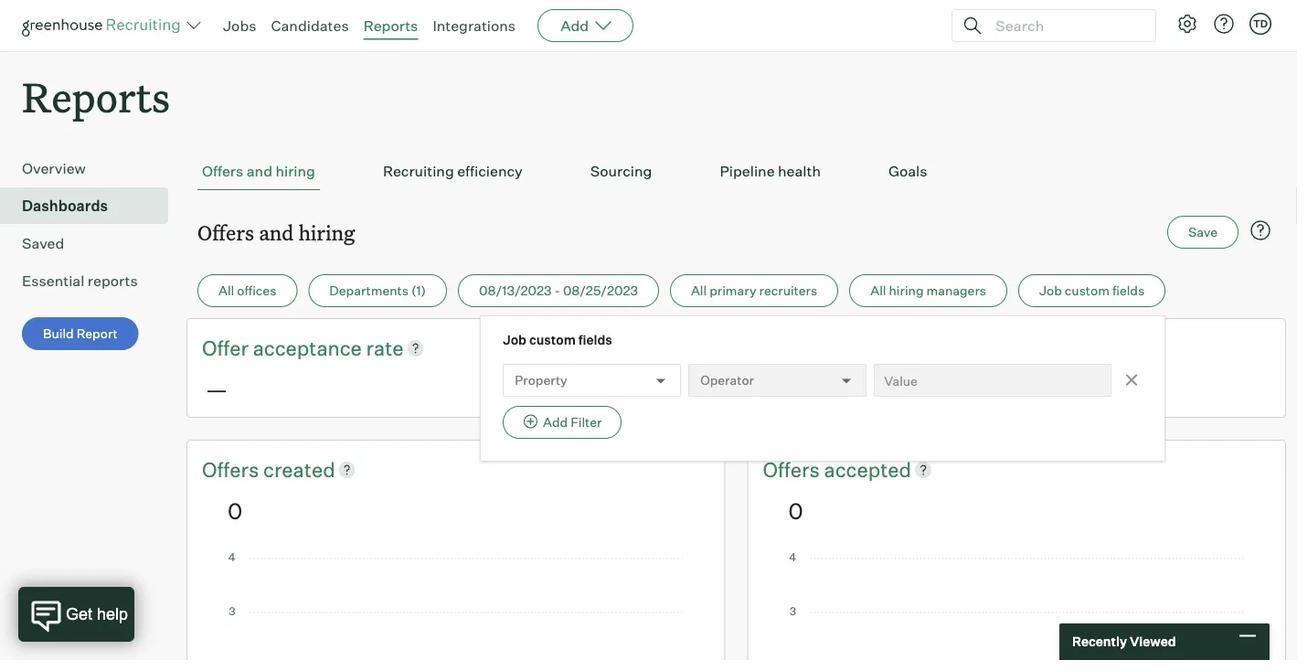 Task type: locate. For each thing, give the bounding box(es) containing it.
0 for accepted
[[789, 497, 804, 524]]

offers and hiring
[[202, 162, 315, 180], [198, 219, 355, 246]]

2 offers link from the left
[[763, 455, 824, 484]]

all hiring managers
[[871, 283, 987, 299]]

0 vertical spatial fields
[[1113, 283, 1145, 299]]

Search text field
[[991, 12, 1139, 39]]

add filter button
[[503, 406, 622, 439]]

integrations
[[433, 16, 516, 35]]

offer link
[[202, 334, 253, 362]]

-
[[555, 283, 560, 299]]

0 horizontal spatial all
[[219, 283, 234, 299]]

1 vertical spatial job
[[503, 332, 527, 348]]

pipeline health button
[[715, 153, 826, 190]]

—
[[206, 375, 228, 403], [580, 375, 602, 403], [954, 375, 976, 403]]

acceptance link
[[253, 334, 366, 362]]

dashboards
[[22, 197, 108, 215]]

all left managers
[[871, 283, 886, 299]]

1 vertical spatial reports
[[22, 69, 170, 123]]

0 vertical spatial job
[[1040, 283, 1062, 299]]

1 horizontal spatial xychart image
[[789, 553, 1245, 660]]

1 horizontal spatial all
[[691, 283, 707, 299]]

report
[[77, 326, 118, 342]]

goals button
[[884, 153, 932, 190]]

1 offers link from the left
[[202, 455, 263, 484]]

2 all from the left
[[691, 283, 707, 299]]

custom
[[1065, 283, 1110, 299], [529, 332, 576, 348]]

fields
[[1113, 283, 1145, 299], [579, 332, 613, 348]]

0 vertical spatial add
[[561, 16, 589, 35]]

jobs link
[[223, 16, 257, 35]]

reports right the candidates link
[[364, 16, 418, 35]]

dashboards link
[[22, 195, 161, 217]]

1 horizontal spatial fields
[[1113, 283, 1145, 299]]

all offices
[[219, 283, 276, 299]]

0 horizontal spatial custom
[[529, 332, 576, 348]]

1 — from the left
[[206, 375, 228, 403]]

all for all hiring managers
[[871, 283, 886, 299]]

0 horizontal spatial reports
[[22, 69, 170, 123]]

0 horizontal spatial job
[[503, 332, 527, 348]]

all for all offices
[[219, 283, 234, 299]]

all for all primary recruiters
[[691, 283, 707, 299]]

1 horizontal spatial job
[[1040, 283, 1062, 299]]

candidates link
[[271, 16, 349, 35]]

0 vertical spatial and
[[247, 162, 272, 180]]

and
[[247, 162, 272, 180], [259, 219, 294, 246]]

td button
[[1250, 13, 1272, 35]]

offers
[[202, 162, 243, 180], [198, 219, 254, 246], [202, 457, 263, 482], [763, 457, 824, 482]]

0
[[228, 497, 243, 524], [789, 497, 804, 524]]

essential reports
[[22, 272, 138, 290]]

all offices button
[[198, 274, 298, 307]]

1 vertical spatial hiring
[[299, 219, 355, 246]]

job custom fields
[[1040, 283, 1145, 299], [503, 332, 613, 348]]

integrations link
[[433, 16, 516, 35]]

fields inside button
[[1113, 283, 1145, 299]]

08/13/2023 - 08/25/2023
[[479, 283, 638, 299]]

add inside button
[[543, 414, 568, 430]]

xychart image for accepted
[[789, 553, 1245, 660]]

all inside all primary recruiters button
[[691, 283, 707, 299]]

1 horizontal spatial —
[[580, 375, 602, 403]]

build report button
[[22, 317, 139, 350]]

td
[[1254, 17, 1268, 30]]

1 horizontal spatial reports
[[364, 16, 418, 35]]

1 vertical spatial offers and hiring
[[198, 219, 355, 246]]

add inside popup button
[[561, 16, 589, 35]]

1 vertical spatial job custom fields
[[503, 332, 613, 348]]

rate link
[[366, 334, 404, 362]]

faq image
[[1250, 220, 1272, 242]]

2 — from the left
[[580, 375, 602, 403]]

2 xychart image from the left
[[789, 553, 1245, 660]]

add button
[[538, 9, 634, 42]]

pipeline health
[[720, 162, 821, 180]]

1 vertical spatial custom
[[529, 332, 576, 348]]

offers link
[[202, 455, 263, 484], [763, 455, 824, 484]]

08/25/2023
[[563, 283, 638, 299]]

0 horizontal spatial fields
[[579, 332, 613, 348]]

offers and hiring inside offers and hiring button
[[202, 162, 315, 180]]

all inside 'all offices' button
[[219, 283, 234, 299]]

accepted link
[[824, 455, 912, 484]]

all primary recruiters
[[691, 283, 818, 299]]

3 — from the left
[[954, 375, 976, 403]]

2 horizontal spatial —
[[954, 375, 976, 403]]

08/13/2023
[[479, 283, 552, 299]]

1 horizontal spatial job custom fields
[[1040, 283, 1145, 299]]

departments (1)
[[330, 283, 426, 299]]

0 horizontal spatial offers link
[[202, 455, 263, 484]]

1 horizontal spatial 0
[[789, 497, 804, 524]]

3 all from the left
[[871, 283, 886, 299]]

offers link for accepted
[[763, 455, 824, 484]]

viewed
[[1130, 634, 1176, 650]]

job
[[1040, 283, 1062, 299], [503, 332, 527, 348]]

all left primary
[[691, 283, 707, 299]]

0 vertical spatial custom
[[1065, 283, 1110, 299]]

filter
[[571, 414, 602, 430]]

xychart image
[[228, 553, 684, 660], [789, 553, 1245, 660]]

2 horizontal spatial all
[[871, 283, 886, 299]]

created link
[[263, 455, 335, 484]]

1 vertical spatial add
[[543, 414, 568, 430]]

0 vertical spatial hiring
[[276, 162, 315, 180]]

offers and hiring button
[[198, 153, 320, 190]]

job custom fields button
[[1019, 274, 1166, 307]]

reports link
[[364, 16, 418, 35]]

health
[[778, 162, 821, 180]]

0 vertical spatial job custom fields
[[1040, 283, 1145, 299]]

configure image
[[1177, 13, 1199, 35]]

2 0 from the left
[[789, 497, 804, 524]]

reports
[[364, 16, 418, 35], [22, 69, 170, 123]]

build
[[43, 326, 74, 342]]

1 horizontal spatial custom
[[1065, 283, 1110, 299]]

0 horizontal spatial 0
[[228, 497, 243, 524]]

essential reports link
[[22, 270, 161, 292]]

tab list
[[198, 153, 1276, 190]]

hiring
[[276, 162, 315, 180], [299, 219, 355, 246], [889, 283, 924, 299]]

1 horizontal spatial offers link
[[763, 455, 824, 484]]

tab list containing offers and hiring
[[198, 153, 1276, 190]]

0 horizontal spatial xychart image
[[228, 553, 684, 660]]

save button
[[1168, 216, 1239, 249]]

0 vertical spatial offers and hiring
[[202, 162, 315, 180]]

0 horizontal spatial —
[[206, 375, 228, 403]]

add
[[561, 16, 589, 35], [543, 414, 568, 430]]

efficiency
[[457, 162, 523, 180]]

all
[[219, 283, 234, 299], [691, 283, 707, 299], [871, 283, 886, 299]]

average link
[[576, 334, 658, 362]]

2 vertical spatial hiring
[[889, 283, 924, 299]]

offers link for created
[[202, 455, 263, 484]]

sourcing button
[[586, 153, 657, 190]]

all left offices
[[219, 283, 234, 299]]

all inside all hiring managers button
[[871, 283, 886, 299]]

1 0 from the left
[[228, 497, 243, 524]]

1 xychart image from the left
[[228, 553, 684, 660]]

reports down greenhouse recruiting image
[[22, 69, 170, 123]]

recruiters
[[759, 283, 818, 299]]

1 all from the left
[[219, 283, 234, 299]]

1 vertical spatial and
[[259, 219, 294, 246]]



Task type: vqa. For each thing, say whether or not it's contained in the screenshot.
search Text Field
yes



Task type: describe. For each thing, give the bounding box(es) containing it.
add for add filter
[[543, 414, 568, 430]]

average
[[576, 335, 658, 360]]

xychart image for created
[[228, 553, 684, 660]]

(1)
[[411, 283, 426, 299]]

overview
[[22, 159, 86, 178]]

job custom fields inside job custom fields button
[[1040, 283, 1145, 299]]

recruiting
[[383, 162, 454, 180]]

1 vertical spatial fields
[[579, 332, 613, 348]]

job inside button
[[1040, 283, 1062, 299]]

0 horizontal spatial job custom fields
[[503, 332, 613, 348]]

recently viewed
[[1073, 634, 1176, 650]]

all hiring managers button
[[850, 274, 1008, 307]]

recruiting efficiency
[[383, 162, 523, 180]]

offer
[[202, 335, 249, 360]]

add for add
[[561, 16, 589, 35]]

saved
[[22, 234, 64, 253]]

overview link
[[22, 157, 161, 179]]

acceptance
[[253, 335, 362, 360]]

created
[[263, 457, 335, 482]]

Value text field
[[874, 364, 1112, 397]]

rate
[[366, 335, 404, 360]]

property
[[515, 372, 568, 388]]

08/13/2023 - 08/25/2023 button
[[458, 274, 659, 307]]

sourcing
[[591, 162, 652, 180]]

hiring inside button
[[276, 162, 315, 180]]

saved link
[[22, 232, 161, 254]]

hiring inside button
[[889, 283, 924, 299]]

save
[[1189, 224, 1218, 240]]

offers inside button
[[202, 162, 243, 180]]

accepted
[[824, 457, 912, 482]]

jobs
[[223, 16, 257, 35]]

and inside button
[[247, 162, 272, 180]]

add filter
[[543, 414, 602, 430]]

offer acceptance
[[202, 335, 366, 360]]

0 vertical spatial reports
[[364, 16, 418, 35]]

recruiting efficiency button
[[378, 153, 527, 190]]

departments (1) button
[[308, 274, 447, 307]]

goals
[[889, 162, 928, 180]]

managers
[[927, 283, 987, 299]]

departments
[[330, 283, 409, 299]]

all primary recruiters button
[[670, 274, 839, 307]]

reports
[[88, 272, 138, 290]]

greenhouse recruiting image
[[22, 15, 187, 37]]

recently
[[1073, 634, 1127, 650]]

td button
[[1246, 9, 1276, 38]]

0 for created
[[228, 497, 243, 524]]

essential
[[22, 272, 84, 290]]

pipeline
[[720, 162, 775, 180]]

offices
[[237, 283, 276, 299]]

custom inside button
[[1065, 283, 1110, 299]]

build report
[[43, 326, 118, 342]]

candidates
[[271, 16, 349, 35]]

primary
[[710, 283, 757, 299]]



